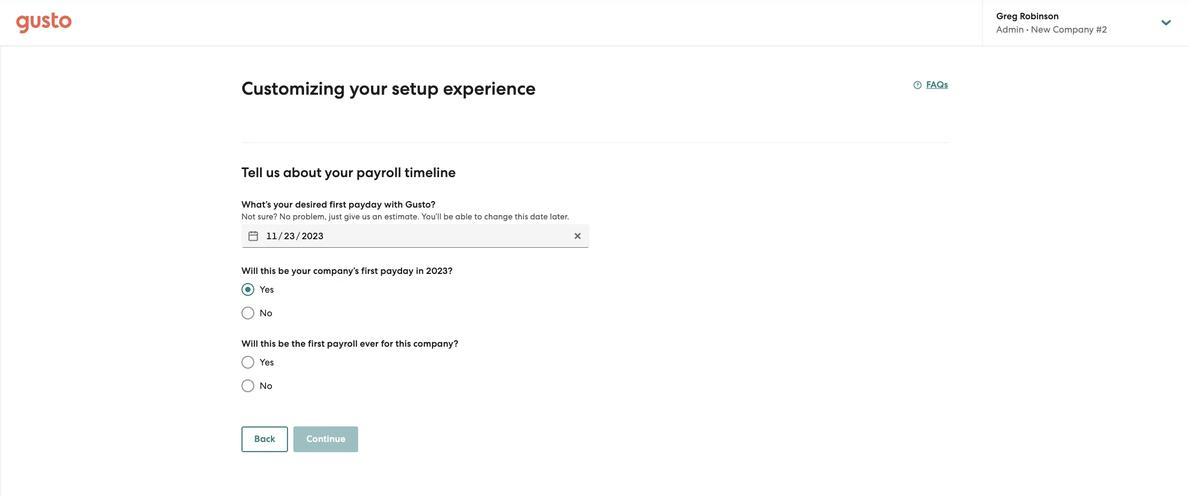 Task type: describe. For each thing, give the bounding box(es) containing it.
faqs
[[927, 79, 949, 91]]

your left setup
[[350, 78, 388, 100]]

greg
[[997, 11, 1018, 22]]

no radio for will this be the first payroll ever for this company?
[[236, 374, 260, 398]]

robinson
[[1020, 11, 1059, 22]]

customizing
[[242, 78, 345, 100]]

2 vertical spatial first
[[308, 339, 325, 350]]

able
[[456, 212, 473, 222]]

greg robinson admin • new company #2
[[997, 11, 1108, 35]]

Day (dd) field
[[283, 228, 296, 245]]

your left company's
[[292, 266, 311, 277]]

ever
[[360, 339, 379, 350]]

will this be the first payroll ever for this company?
[[242, 339, 459, 350]]

date
[[530, 212, 548, 222]]

tell us about your payroll timeline
[[242, 164, 456, 181]]

0 vertical spatial payroll
[[357, 164, 402, 181]]

#2
[[1097, 24, 1108, 35]]

what's
[[242, 199, 271, 211]]

us inside what's your desired first payday with gusto? not sure? no problem, just give us an estimate. you'll be able to change this date later.
[[362, 212, 371, 222]]

change
[[485, 212, 513, 222]]

0 horizontal spatial us
[[266, 164, 280, 181]]

be inside what's your desired first payday with gusto? not sure? no problem, just give us an estimate. you'll be able to change this date later.
[[444, 212, 454, 222]]

back
[[254, 434, 276, 445]]

gusto?
[[406, 199, 436, 211]]

this left the the
[[261, 339, 276, 350]]

desired
[[295, 199, 327, 211]]

Year (yyyy) field
[[300, 228, 325, 245]]

an
[[373, 212, 383, 222]]

customizing your setup experience
[[242, 78, 536, 100]]

Month (mm) field
[[265, 228, 279, 245]]

estimate.
[[385, 212, 420, 222]]

be for will this be the first payroll ever for this company?
[[278, 339, 289, 350]]

1 / from the left
[[279, 231, 283, 242]]

1 vertical spatial payday
[[381, 266, 414, 277]]

will for will this be your company's first payday in 2023?
[[242, 266, 258, 277]]

new
[[1032, 24, 1051, 35]]

1 vertical spatial first
[[361, 266, 378, 277]]

setup
[[392, 78, 439, 100]]

payday inside what's your desired first payday with gusto? not sure? no problem, just give us an estimate. you'll be able to change this date later.
[[349, 199, 382, 211]]

be for will this be your company's first payday in 2023?
[[278, 266, 289, 277]]

no radio for will this be your company's first payday in 2023?
[[236, 302, 260, 325]]

you'll
[[422, 212, 442, 222]]

no for your
[[260, 308, 273, 319]]

what's your desired first payday with gusto? not sure? no problem, just give us an estimate. you'll be able to change this date later.
[[242, 199, 570, 222]]

timeline
[[405, 164, 456, 181]]

company
[[1053, 24, 1094, 35]]



Task type: locate. For each thing, give the bounding box(es) containing it.
1 will from the top
[[242, 266, 258, 277]]

1 vertical spatial yes radio
[[236, 351, 260, 374]]

home image
[[16, 12, 72, 33]]

be down day (dd) field in the left of the page
[[278, 266, 289, 277]]

about
[[283, 164, 322, 181]]

be left able
[[444, 212, 454, 222]]

2023?
[[426, 266, 453, 277]]

1 vertical spatial yes
[[260, 357, 274, 368]]

No radio
[[236, 302, 260, 325], [236, 374, 260, 398]]

0 vertical spatial first
[[330, 199, 347, 211]]

1 horizontal spatial /
[[296, 231, 300, 242]]

us left "an"
[[362, 212, 371, 222]]

problem,
[[293, 212, 327, 222]]

company's
[[313, 266, 359, 277]]

first up just
[[330, 199, 347, 211]]

payday up "an"
[[349, 199, 382, 211]]

0 vertical spatial be
[[444, 212, 454, 222]]

back button
[[242, 427, 288, 453]]

faqs button
[[914, 79, 949, 92]]

first inside what's your desired first payday with gusto? not sure? no problem, just give us an estimate. you'll be able to change this date later.
[[330, 199, 347, 211]]

tell
[[242, 164, 263, 181]]

your inside what's your desired first payday with gusto? not sure? no problem, just give us an estimate. you'll be able to change this date later.
[[274, 199, 293, 211]]

this right 'for'
[[396, 339, 411, 350]]

1 no radio from the top
[[236, 302, 260, 325]]

admin
[[997, 24, 1025, 35]]

your
[[350, 78, 388, 100], [325, 164, 353, 181], [274, 199, 293, 211], [292, 266, 311, 277]]

1 yes radio from the top
[[236, 278, 260, 302]]

Yes radio
[[236, 278, 260, 302], [236, 351, 260, 374]]

•
[[1027, 24, 1029, 35]]

no
[[280, 212, 291, 222], [260, 308, 273, 319], [260, 381, 273, 392]]

later.
[[550, 212, 570, 222]]

2 yes radio from the top
[[236, 351, 260, 374]]

0 vertical spatial payday
[[349, 199, 382, 211]]

2 vertical spatial be
[[278, 339, 289, 350]]

0 vertical spatial yes
[[260, 284, 274, 295]]

experience
[[443, 78, 536, 100]]

yes radio for will this be your company's first payday in 2023?
[[236, 278, 260, 302]]

0 vertical spatial will
[[242, 266, 258, 277]]

1 vertical spatial be
[[278, 266, 289, 277]]

payroll left "ever"
[[327, 339, 358, 350]]

/ down problem,
[[296, 231, 300, 242]]

1 vertical spatial us
[[362, 212, 371, 222]]

first
[[330, 199, 347, 211], [361, 266, 378, 277], [308, 339, 325, 350]]

0 vertical spatial no
[[280, 212, 291, 222]]

no inside what's your desired first payday with gusto? not sure? no problem, just give us an estimate. you'll be able to change this date later.
[[280, 212, 291, 222]]

1 vertical spatial no radio
[[236, 374, 260, 398]]

your right about
[[325, 164, 353, 181]]

payroll
[[357, 164, 402, 181], [327, 339, 358, 350]]

give
[[344, 212, 360, 222]]

0 vertical spatial us
[[266, 164, 280, 181]]

first right company's
[[361, 266, 378, 277]]

1 vertical spatial no
[[260, 308, 273, 319]]

in
[[416, 266, 424, 277]]

this
[[515, 212, 528, 222], [261, 266, 276, 277], [261, 339, 276, 350], [396, 339, 411, 350]]

0 horizontal spatial first
[[308, 339, 325, 350]]

2 horizontal spatial first
[[361, 266, 378, 277]]

0 vertical spatial no radio
[[236, 302, 260, 325]]

not
[[242, 212, 256, 222]]

us right tell
[[266, 164, 280, 181]]

first right the the
[[308, 339, 325, 350]]

this left date
[[515, 212, 528, 222]]

/ left year (yyyy) field
[[279, 231, 283, 242]]

payday left in in the left of the page
[[381, 266, 414, 277]]

will for will this be the first payroll ever for this company?
[[242, 339, 258, 350]]

yes for the
[[260, 357, 274, 368]]

payroll up with
[[357, 164, 402, 181]]

2 vertical spatial no
[[260, 381, 273, 392]]

will this be your company's first payday in 2023?
[[242, 266, 453, 277]]

this inside what's your desired first payday with gusto? not sure? no problem, just give us an estimate. you'll be able to change this date later.
[[515, 212, 528, 222]]

/
[[279, 231, 283, 242], [296, 231, 300, 242]]

be left the the
[[278, 339, 289, 350]]

1 yes from the top
[[260, 284, 274, 295]]

no for the
[[260, 381, 273, 392]]

to
[[475, 212, 482, 222]]

be
[[444, 212, 454, 222], [278, 266, 289, 277], [278, 339, 289, 350]]

payday
[[349, 199, 382, 211], [381, 266, 414, 277]]

2 yes from the top
[[260, 357, 274, 368]]

sure?
[[258, 212, 277, 222]]

yes radio for will this be the first payroll ever for this company?
[[236, 351, 260, 374]]

2 / from the left
[[296, 231, 300, 242]]

1 horizontal spatial us
[[362, 212, 371, 222]]

the
[[292, 339, 306, 350]]

will
[[242, 266, 258, 277], [242, 339, 258, 350]]

for
[[381, 339, 394, 350]]

yes
[[260, 284, 274, 295], [260, 357, 274, 368]]

0 vertical spatial yes radio
[[236, 278, 260, 302]]

your up sure?
[[274, 199, 293, 211]]

0 horizontal spatial /
[[279, 231, 283, 242]]

company?
[[413, 339, 459, 350]]

yes for your
[[260, 284, 274, 295]]

just
[[329, 212, 342, 222]]

with
[[384, 199, 403, 211]]

2 no radio from the top
[[236, 374, 260, 398]]

1 horizontal spatial first
[[330, 199, 347, 211]]

2 will from the top
[[242, 339, 258, 350]]

this down month (mm) field
[[261, 266, 276, 277]]

1 vertical spatial payroll
[[327, 339, 358, 350]]

us
[[266, 164, 280, 181], [362, 212, 371, 222]]

1 vertical spatial will
[[242, 339, 258, 350]]



Task type: vqa. For each thing, say whether or not it's contained in the screenshot.
Bank account
no



